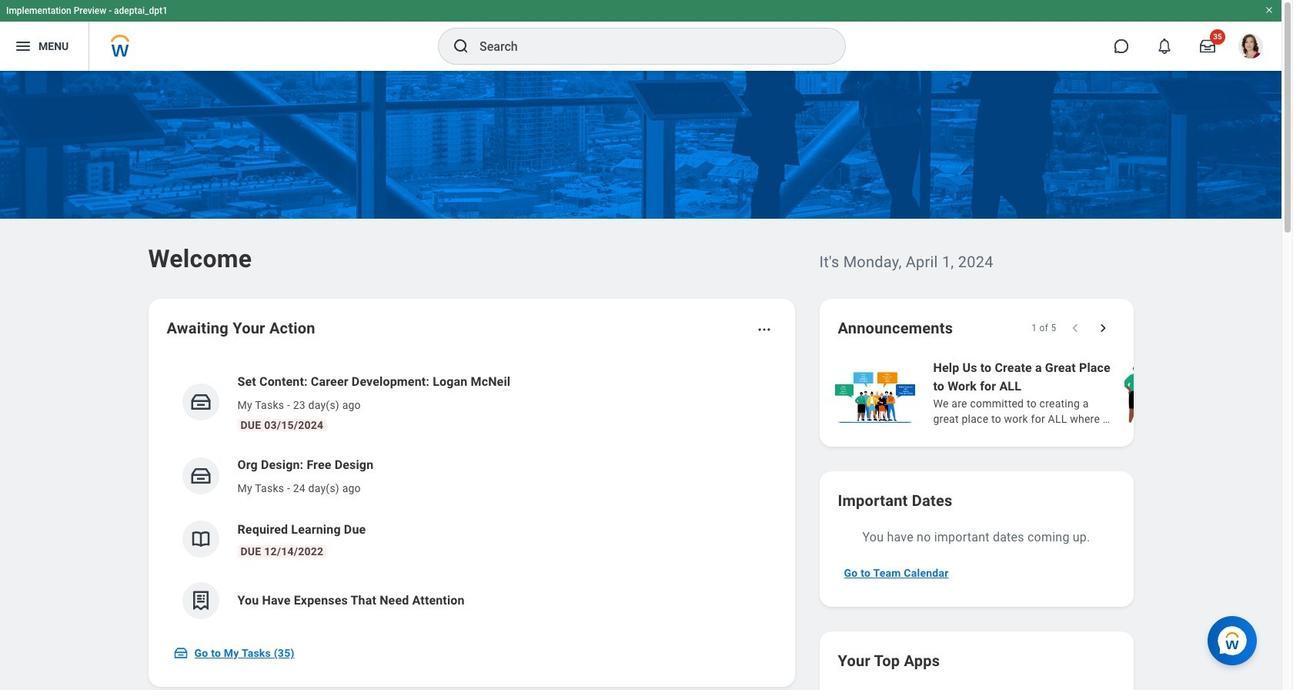 Task type: locate. For each thing, give the bounding box(es) containing it.
list
[[832, 357, 1294, 428], [167, 360, 777, 632]]

chevron left small image
[[1068, 320, 1083, 336]]

1 horizontal spatial list
[[832, 357, 1294, 428]]

search image
[[452, 37, 471, 55]]

banner
[[0, 0, 1282, 71]]

main content
[[0, 71, 1294, 690]]

Search Workday  search field
[[480, 29, 814, 63]]

profile logan mcneil image
[[1239, 34, 1264, 62]]

close environment banner image
[[1265, 5, 1275, 15]]

status
[[1032, 322, 1057, 334]]

inbox large image
[[1201, 39, 1216, 54]]

chevron right small image
[[1096, 320, 1111, 336]]

book open image
[[189, 528, 212, 551]]

justify image
[[14, 37, 32, 55]]

1 horizontal spatial inbox image
[[189, 464, 212, 487]]

inbox image
[[189, 464, 212, 487], [173, 645, 188, 661]]

1 vertical spatial inbox image
[[173, 645, 188, 661]]



Task type: vqa. For each thing, say whether or not it's contained in the screenshot.
PREVIEW
no



Task type: describe. For each thing, give the bounding box(es) containing it.
related actions image
[[757, 322, 772, 337]]

inbox image
[[189, 390, 212, 414]]

notifications large image
[[1158, 39, 1173, 54]]

0 horizontal spatial list
[[167, 360, 777, 632]]

dashboard expenses image
[[189, 589, 212, 612]]

0 horizontal spatial inbox image
[[173, 645, 188, 661]]

0 vertical spatial inbox image
[[189, 464, 212, 487]]



